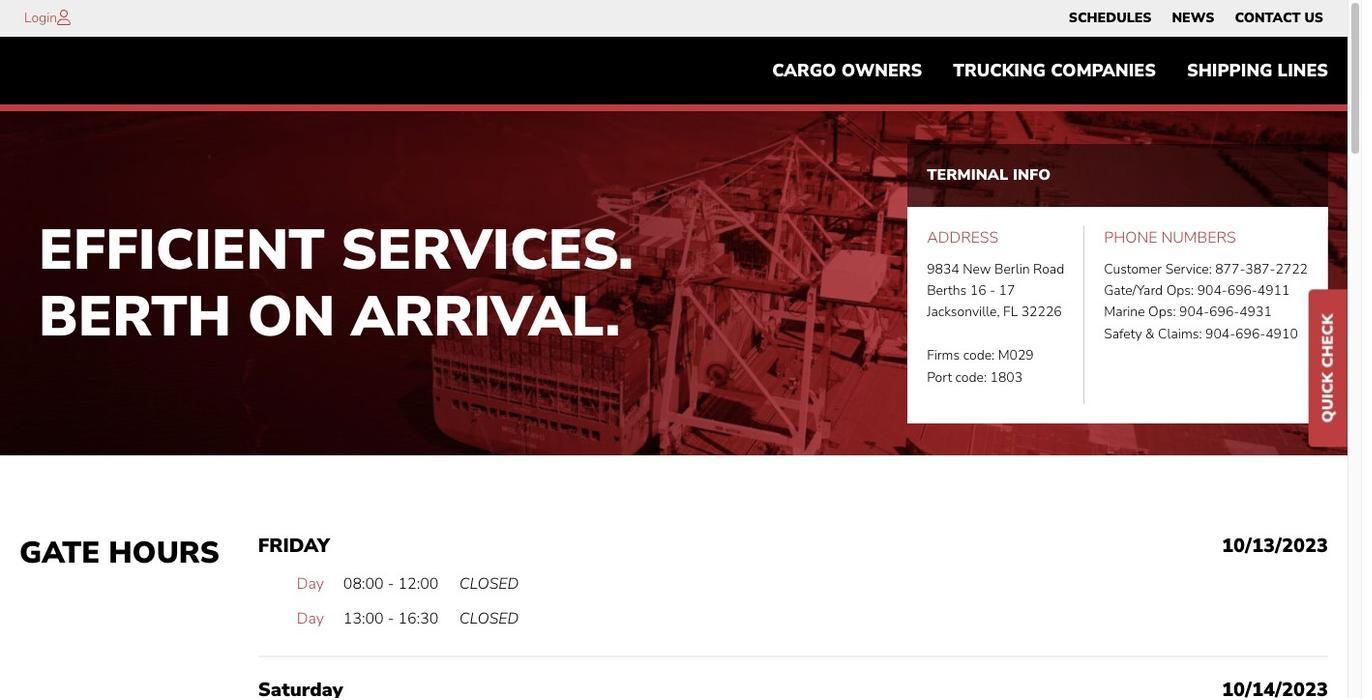 Task type: vqa. For each thing, say whether or not it's contained in the screenshot.
the bottommost the Ops:
yes



Task type: locate. For each thing, give the bounding box(es) containing it.
terminal
[[927, 164, 1009, 185]]

0 vertical spatial closed
[[459, 574, 519, 595]]

us
[[1305, 9, 1324, 27]]

customer
[[1104, 260, 1162, 278]]

fl
[[1003, 303, 1018, 322]]

efficient
[[39, 212, 325, 288]]

- right 13:00
[[388, 608, 394, 630]]

news
[[1172, 9, 1215, 27]]

lines
[[1278, 59, 1328, 82]]

0 vertical spatial day
[[297, 574, 324, 595]]

32226
[[1021, 303, 1062, 322]]

cargo owners link
[[757, 51, 938, 90]]

1 vertical spatial closed
[[459, 608, 519, 630]]

1 day from the top
[[297, 574, 324, 595]]

9834 new berlin road berths 16 - 17 jacksonville, fl 32226
[[927, 260, 1065, 322]]

cargo owners
[[772, 59, 922, 82]]

day down friday
[[297, 574, 324, 595]]

news link
[[1172, 5, 1215, 32]]

ops: up &
[[1149, 303, 1176, 322]]

cargo
[[772, 59, 837, 82]]

1 vertical spatial 696-
[[1210, 303, 1240, 322]]

gate hours
[[19, 533, 219, 574]]

2 vertical spatial 904-
[[1206, 325, 1236, 343]]

904- up claims:
[[1179, 303, 1210, 322]]

16
[[970, 282, 986, 300]]

claims:
[[1158, 325, 1202, 343]]

day left 13:00
[[297, 608, 324, 630]]

696-
[[1228, 282, 1258, 300], [1210, 303, 1240, 322], [1236, 325, 1266, 343]]

firms
[[927, 347, 960, 365]]

1 vertical spatial menu bar
[[757, 51, 1344, 90]]

shipping
[[1187, 59, 1273, 82]]

0 vertical spatial -
[[990, 282, 996, 300]]

menu bar containing schedules
[[1059, 5, 1334, 32]]

login link
[[24, 9, 57, 27]]

code: up 1803
[[963, 347, 995, 365]]

904-
[[1197, 282, 1228, 300], [1179, 303, 1210, 322], [1206, 325, 1236, 343]]

13:00
[[343, 608, 384, 630]]

2 day from the top
[[297, 608, 324, 630]]

904- down 877-
[[1197, 282, 1228, 300]]

quick check
[[1318, 314, 1339, 423]]

387-
[[1245, 260, 1276, 278]]

shipping lines link
[[1172, 51, 1344, 90]]

schedules link
[[1069, 5, 1152, 32]]

13:00 - 16:30
[[343, 608, 439, 630]]

-
[[990, 282, 996, 300], [388, 574, 394, 595], [388, 608, 394, 630]]

info
[[1013, 164, 1051, 185]]

ops: down service:
[[1167, 282, 1194, 300]]

menu bar down schedules link
[[757, 51, 1344, 90]]

closed right 12:00 at the left bottom of the page
[[459, 574, 519, 595]]

closed right 16:30
[[459, 608, 519, 630]]

marine
[[1104, 303, 1145, 322]]

hours
[[109, 533, 219, 574]]

menu bar up shipping
[[1059, 5, 1334, 32]]

1803
[[990, 368, 1023, 387]]

- for 16:30
[[388, 608, 394, 630]]

closed
[[459, 574, 519, 595], [459, 608, 519, 630]]

1 vertical spatial code:
[[956, 368, 987, 387]]

safety
[[1104, 325, 1142, 343]]

904- right claims:
[[1206, 325, 1236, 343]]

berths
[[927, 282, 967, 300]]

2 closed from the top
[[459, 608, 519, 630]]

0 vertical spatial menu bar
[[1059, 5, 1334, 32]]

10/13/2023
[[1222, 533, 1328, 559]]

- right 08:00
[[388, 574, 394, 595]]

address
[[927, 227, 999, 249]]

877-
[[1215, 260, 1246, 278]]

code:
[[963, 347, 995, 365], [956, 368, 987, 387]]

- for 12:00
[[388, 574, 394, 595]]

day
[[297, 574, 324, 595], [297, 608, 324, 630]]

shipping lines
[[1187, 59, 1328, 82]]

1 closed from the top
[[459, 574, 519, 595]]

- left "17"
[[990, 282, 996, 300]]

ops:
[[1167, 282, 1194, 300], [1149, 303, 1176, 322]]

menu bar
[[1059, 5, 1334, 32], [757, 51, 1344, 90]]

08:00
[[343, 574, 384, 595]]

1 vertical spatial day
[[297, 608, 324, 630]]

17
[[999, 282, 1015, 300]]

4931
[[1240, 303, 1272, 322]]

2 vertical spatial -
[[388, 608, 394, 630]]

login
[[24, 9, 57, 27]]

code: right port
[[956, 368, 987, 387]]

2 vertical spatial 696-
[[1236, 325, 1266, 343]]

customer service: 877-387-2722 gate/yard ops: 904-696-4911 marine ops: 904-696-4931 safety & claims: 904-696-4910
[[1104, 260, 1308, 343]]

1 vertical spatial -
[[388, 574, 394, 595]]



Task type: describe. For each thing, give the bounding box(es) containing it.
gate
[[19, 533, 100, 574]]

1 vertical spatial ops:
[[1149, 303, 1176, 322]]

menu bar containing cargo owners
[[757, 51, 1344, 90]]

on
[[247, 279, 335, 355]]

phone
[[1104, 227, 1158, 249]]

contact
[[1235, 9, 1301, 27]]

12:00
[[398, 574, 439, 595]]

owners
[[842, 59, 922, 82]]

check
[[1318, 314, 1339, 368]]

closed for 08:00 - 12:00
[[459, 574, 519, 595]]

trucking
[[953, 59, 1046, 82]]

closed for 13:00 - 16:30
[[459, 608, 519, 630]]

road
[[1033, 260, 1065, 278]]

gate/yard
[[1104, 282, 1163, 300]]

terminal info
[[927, 164, 1051, 185]]

0 vertical spatial code:
[[963, 347, 995, 365]]

trucking companies
[[953, 59, 1156, 82]]

08:00 - 12:00
[[343, 574, 439, 595]]

contact us link
[[1235, 5, 1324, 32]]

new
[[963, 260, 991, 278]]

service:
[[1166, 260, 1212, 278]]

phone numbers
[[1104, 227, 1236, 249]]

efficient services. berth on arrival.
[[39, 212, 634, 355]]

0 vertical spatial 696-
[[1228, 282, 1258, 300]]

arrival.
[[351, 279, 620, 355]]

4911
[[1258, 282, 1290, 300]]

quick
[[1318, 373, 1339, 423]]

quick check link
[[1309, 290, 1348, 447]]

trucking companies link
[[938, 51, 1172, 90]]

user image
[[57, 10, 71, 25]]

4910
[[1266, 325, 1298, 343]]

0 vertical spatial 904-
[[1197, 282, 1228, 300]]

firms code:  m029 port code:  1803
[[927, 347, 1034, 387]]

m029
[[998, 347, 1034, 365]]

16:30
[[398, 608, 439, 630]]

services.
[[341, 212, 634, 288]]

2722
[[1276, 260, 1308, 278]]

day for 08:00 - 12:00
[[297, 574, 324, 595]]

day for 13:00 - 16:30
[[297, 608, 324, 630]]

0 vertical spatial ops:
[[1167, 282, 1194, 300]]

friday
[[258, 533, 330, 559]]

&
[[1146, 325, 1155, 343]]

companies
[[1051, 59, 1156, 82]]

port
[[927, 368, 952, 387]]

numbers
[[1161, 227, 1236, 249]]

9834
[[927, 260, 960, 278]]

contact us
[[1235, 9, 1324, 27]]

berlin
[[995, 260, 1030, 278]]

- inside 9834 new berlin road berths 16 - 17 jacksonville, fl 32226
[[990, 282, 996, 300]]

jacksonville,
[[927, 303, 1000, 322]]

berth
[[39, 279, 231, 355]]

schedules
[[1069, 9, 1152, 27]]

1 vertical spatial 904-
[[1179, 303, 1210, 322]]



